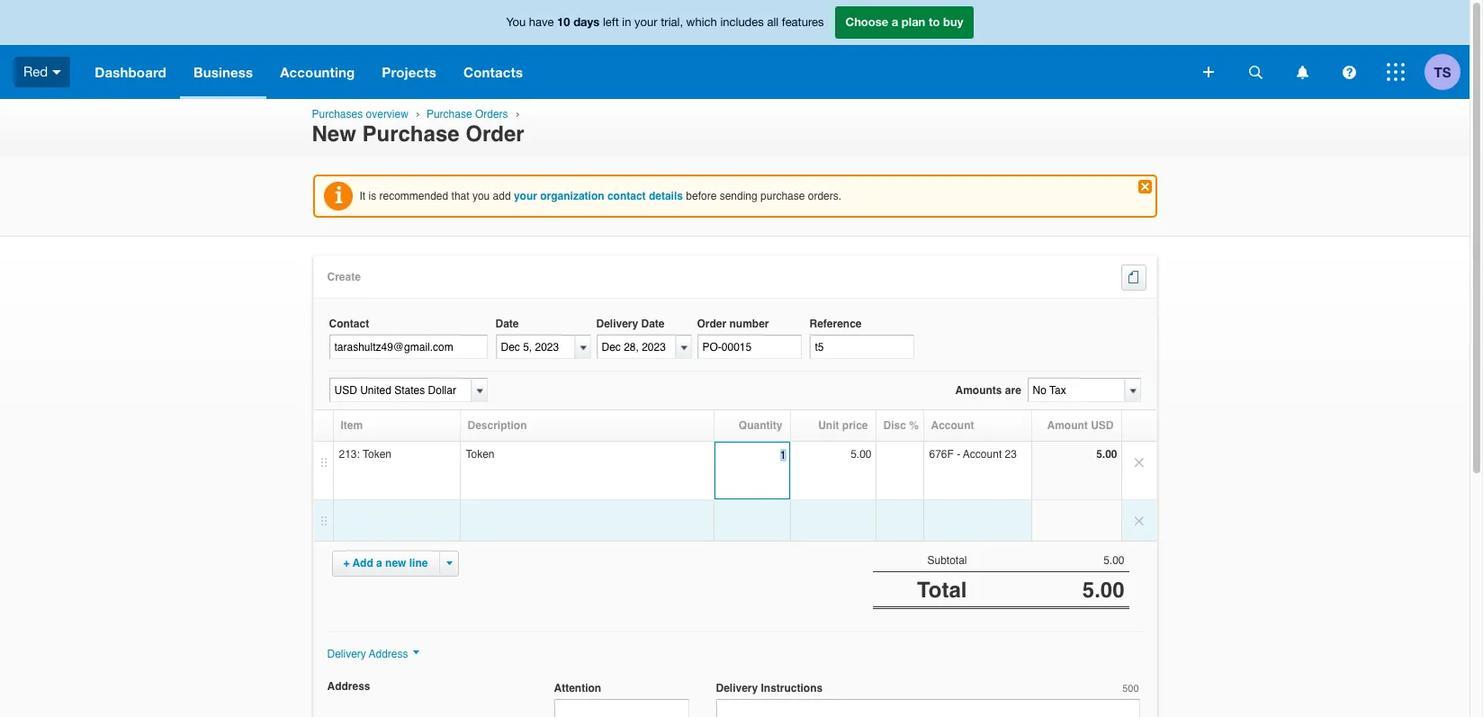 Task type: locate. For each thing, give the bounding box(es) containing it.
0 horizontal spatial a
[[376, 558, 382, 570]]

are
[[1005, 385, 1022, 397]]

purchase up new purchase order on the left top of page
[[427, 108, 472, 121]]

1 horizontal spatial token
[[466, 449, 495, 461]]

date
[[496, 318, 519, 331], [641, 318, 665, 331]]

1 vertical spatial delivery
[[327, 648, 366, 661]]

0 horizontal spatial token
[[363, 449, 392, 461]]

Delivery Date text field
[[596, 335, 676, 360]]

dashboard link
[[81, 45, 180, 99]]

+ add a new line button
[[343, 558, 428, 570]]

676f
[[929, 449, 954, 461]]

213:
[[339, 449, 360, 461]]

details
[[649, 190, 683, 203]]

account up -
[[931, 420, 974, 432]]

5.00
[[851, 449, 872, 461], [1097, 449, 1118, 461], [1104, 555, 1125, 567], [1083, 578, 1125, 603]]

0 horizontal spatial date
[[496, 318, 519, 331]]

amount usd
[[1047, 420, 1114, 432]]

order
[[466, 122, 524, 147], [697, 318, 727, 331]]

left
[[603, 16, 619, 29]]

svg image
[[1387, 63, 1405, 81], [1204, 67, 1214, 77]]

account right -
[[963, 449, 1002, 461]]

1 horizontal spatial delivery
[[596, 318, 638, 331]]

1 horizontal spatial your
[[635, 16, 658, 29]]

0 horizontal spatial delivery
[[327, 648, 366, 661]]

2 date from the left
[[641, 318, 665, 331]]

2 token from the left
[[466, 449, 495, 461]]

quantity
[[739, 420, 783, 432]]

0 vertical spatial delivery
[[596, 318, 638, 331]]

Select a currency text field
[[329, 378, 471, 403]]

your
[[635, 16, 658, 29], [514, 190, 537, 203]]

your right in
[[635, 16, 658, 29]]

10
[[557, 15, 570, 29]]

a right add
[[376, 558, 382, 570]]

1 vertical spatial order
[[697, 318, 727, 331]]

None text field
[[1028, 378, 1125, 403], [715, 443, 791, 468], [1028, 378, 1125, 403], [715, 443, 791, 468]]

token down description
[[466, 449, 495, 461]]

unit price
[[818, 420, 868, 432]]

0 horizontal spatial order
[[466, 122, 524, 147]]

line
[[409, 558, 428, 570]]

token
[[363, 449, 392, 461], [466, 449, 495, 461]]

0 vertical spatial a
[[892, 15, 899, 29]]

banner containing ts
[[0, 0, 1470, 99]]

ts
[[1435, 63, 1452, 80]]

a inside banner
[[892, 15, 899, 29]]

business
[[193, 64, 253, 80]]

disc %
[[884, 420, 919, 432]]

Reference text field
[[810, 335, 914, 360]]

svg image
[[1249, 65, 1263, 79], [1297, 65, 1308, 79], [1343, 65, 1356, 79], [52, 70, 61, 74]]

date up the delivery date text box
[[641, 318, 665, 331]]

2 horizontal spatial delivery
[[716, 683, 758, 695]]

0 horizontal spatial your
[[514, 190, 537, 203]]

676f - account 23
[[929, 449, 1017, 461]]

projects
[[382, 64, 437, 80]]

order down the orders
[[466, 122, 524, 147]]

create
[[327, 271, 361, 284]]

reference
[[810, 318, 862, 331]]

delivery date
[[596, 318, 665, 331]]

delivery address button
[[327, 648, 419, 661]]

0 vertical spatial account
[[931, 420, 974, 432]]

you
[[506, 16, 526, 29]]

0 vertical spatial your
[[635, 16, 658, 29]]

buy
[[943, 15, 964, 29]]

your inside you have 10 days left in your trial, which includes all features
[[635, 16, 658, 29]]

1 vertical spatial purchase
[[362, 122, 460, 147]]

el image
[[1141, 271, 1144, 284]]

Contact text field
[[329, 335, 487, 360]]

account
[[931, 420, 974, 432], [963, 449, 1002, 461]]

-
[[957, 449, 961, 461]]

recommended
[[379, 190, 448, 203]]

plan
[[902, 15, 926, 29]]

dashboard
[[95, 64, 166, 80]]

%
[[909, 420, 919, 432]]

features
[[782, 16, 824, 29]]

attention
[[554, 683, 601, 695]]

banner
[[0, 0, 1470, 99]]

500
[[1123, 684, 1139, 695]]

Order number text field
[[697, 335, 802, 360]]

description
[[468, 420, 527, 432]]

choose
[[846, 15, 889, 29]]

you have 10 days left in your trial, which includes all features
[[506, 15, 824, 29]]

1 vertical spatial a
[[376, 558, 382, 570]]

a
[[892, 15, 899, 29], [376, 558, 382, 570]]

purchase
[[427, 108, 472, 121], [362, 122, 460, 147]]

1 horizontal spatial order
[[697, 318, 727, 331]]

1 vertical spatial address
[[327, 681, 370, 694]]

in
[[622, 16, 631, 29]]

add
[[353, 558, 373, 570]]

amounts are
[[956, 385, 1022, 397]]

order left the number
[[697, 318, 727, 331]]

0 vertical spatial order
[[466, 122, 524, 147]]

a left plan
[[892, 15, 899, 29]]

orders
[[475, 108, 508, 121]]

1 horizontal spatial a
[[892, 15, 899, 29]]

orders.
[[808, 190, 842, 203]]

1 token from the left
[[363, 449, 392, 461]]

disc
[[884, 420, 906, 432]]

delivery for delivery instructions
[[716, 683, 758, 695]]

it is recommended that you add your organization contact details before sending purchase orders.
[[360, 190, 842, 203]]

order number
[[697, 318, 769, 331]]

delivery for delivery date
[[596, 318, 638, 331]]

213: token
[[339, 449, 392, 461]]

1 horizontal spatial date
[[641, 318, 665, 331]]

2 vertical spatial delivery
[[716, 683, 758, 695]]

delivery
[[596, 318, 638, 331], [327, 648, 366, 661], [716, 683, 758, 695]]

purchase orders
[[427, 108, 508, 121]]

your right add
[[514, 190, 537, 203]]

new
[[312, 122, 356, 147]]

23
[[1005, 449, 1017, 461]]

1 vertical spatial your
[[514, 190, 537, 203]]

purchase down overview
[[362, 122, 460, 147]]

your for that
[[514, 190, 537, 203]]

accounting button
[[267, 45, 368, 99]]

sending
[[720, 190, 758, 203]]

days
[[574, 15, 600, 29]]

date up date text field
[[496, 318, 519, 331]]

delivery for delivery address
[[327, 648, 366, 661]]

token right 213:
[[363, 449, 392, 461]]



Task type: vqa. For each thing, say whether or not it's contained in the screenshot.
21 Nov 2023's –
no



Task type: describe. For each thing, give the bounding box(es) containing it.
projects button
[[368, 45, 450, 99]]

purchases overview
[[312, 108, 409, 121]]

Attention text field
[[554, 700, 689, 717]]

new purchase order
[[312, 122, 524, 147]]

have
[[529, 16, 554, 29]]

total
[[917, 578, 967, 603]]

instructions
[[761, 683, 823, 695]]

choose a plan to buy
[[846, 15, 964, 29]]

amount
[[1047, 420, 1088, 432]]

before
[[686, 190, 717, 203]]

it
[[360, 190, 366, 203]]

accounting
[[280, 64, 355, 80]]

0 vertical spatial address
[[369, 648, 408, 661]]

purchases
[[312, 108, 363, 121]]

you
[[473, 190, 490, 203]]

contacts
[[464, 64, 523, 80]]

ts button
[[1425, 45, 1470, 99]]

Delivery Instructions text field
[[716, 700, 1140, 717]]

0 vertical spatial purchase
[[427, 108, 472, 121]]

delivery instructions
[[716, 683, 823, 695]]

all
[[767, 16, 779, 29]]

1 vertical spatial account
[[963, 449, 1002, 461]]

Date text field
[[496, 335, 575, 360]]

which
[[686, 16, 717, 29]]

includes
[[721, 16, 764, 29]]

that
[[451, 190, 470, 203]]

your organization contact details link
[[514, 190, 683, 203]]

overview
[[366, 108, 409, 121]]

business button
[[180, 45, 267, 99]]

trial,
[[661, 16, 683, 29]]

red
[[23, 64, 48, 79]]

number
[[730, 318, 769, 331]]

svg image inside red popup button
[[52, 70, 61, 74]]

purchase orders link
[[427, 108, 508, 121]]

is
[[369, 190, 376, 203]]

your for days
[[635, 16, 658, 29]]

contact
[[329, 318, 369, 331]]

+
[[343, 558, 350, 570]]

contact
[[608, 190, 646, 203]]

subtotal
[[928, 555, 967, 567]]

add
[[493, 190, 511, 203]]

to
[[929, 15, 940, 29]]

contacts button
[[450, 45, 537, 99]]

delivery address
[[327, 648, 408, 661]]

red button
[[0, 45, 81, 99]]

new
[[385, 558, 406, 570]]

unit
[[818, 420, 839, 432]]

purchases overview link
[[312, 108, 409, 121]]

organization
[[540, 190, 605, 203]]

item
[[341, 420, 363, 432]]

+ add a new line
[[343, 558, 428, 570]]

1 horizontal spatial svg image
[[1387, 63, 1405, 81]]

amounts
[[956, 385, 1002, 397]]

0 horizontal spatial svg image
[[1204, 67, 1214, 77]]

1 date from the left
[[496, 318, 519, 331]]

purchase
[[761, 190, 805, 203]]

usd
[[1091, 420, 1114, 432]]

price
[[842, 420, 868, 432]]



